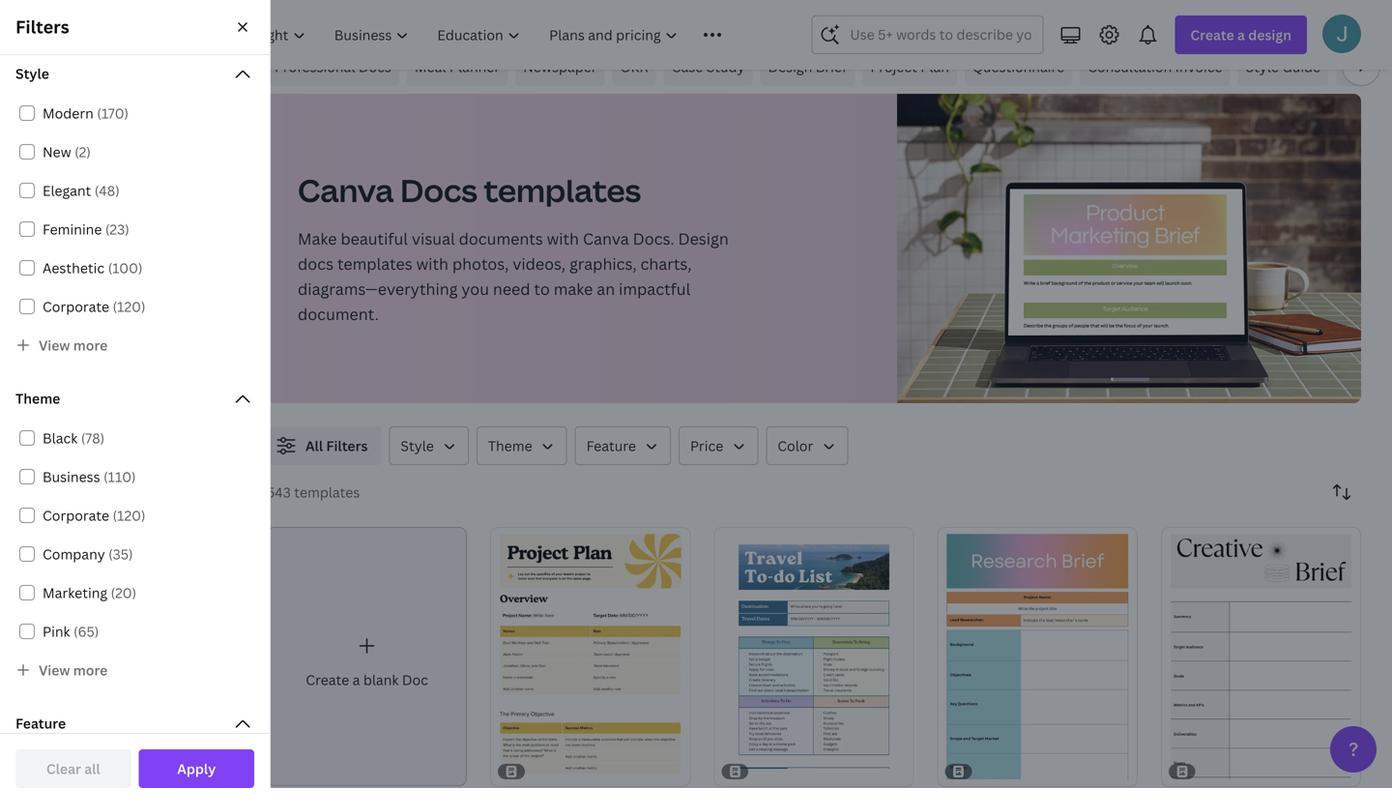 Task type: vqa. For each thing, say whether or not it's contained in the screenshot.


Task type: locate. For each thing, give the bounding box(es) containing it.
corporate (120) down all templates
[[43, 297, 146, 316]]

create a blank doc element
[[267, 527, 467, 786]]

2 view from the top
[[39, 661, 70, 679]]

0 horizontal spatial filters
[[15, 15, 69, 39]]

all filters button
[[267, 426, 381, 465]]

okr
[[620, 58, 649, 76]]

corporate up prototypes
[[43, 506, 109, 525]]

1 horizontal spatial to
[[534, 279, 550, 299]]

view more button up feature dropdown button at the left of the page
[[12, 651, 258, 689]]

study
[[707, 58, 745, 76]]

1 horizontal spatial design
[[768, 58, 813, 76]]

all down feminine
[[66, 264, 83, 283]]

1 vertical spatial view more button
[[12, 651, 258, 689]]

view more down "aesthetic"
[[39, 336, 108, 354]]

(78)
[[81, 429, 105, 447]]

0 vertical spatial theme
[[15, 389, 60, 408]]

professional docs link
[[267, 47, 399, 86]]

documents
[[459, 228, 543, 249]]

business (110)
[[43, 468, 136, 486]]

0 horizontal spatial theme
[[15, 389, 60, 408]]

diagrams—everything
[[298, 279, 458, 299]]

1 more from the top
[[73, 336, 108, 354]]

1 vertical spatial corporate
[[43, 506, 109, 525]]

consultation invoice link
[[1080, 47, 1231, 86]]

1 vertical spatial business link
[[58, 300, 240, 337]]

(23)
[[105, 220, 129, 238]]

1 corporate from the top
[[43, 297, 109, 316]]

0 vertical spatial view more
[[39, 336, 108, 354]]

None search field
[[812, 15, 1044, 54]]

canva docs templates
[[298, 169, 641, 211]]

canva inside make beautiful visual documents with canva docs. design docs templates with photos, videos, graphics, charts, diagrams—everything you need to make an impactful document.
[[583, 228, 629, 249]]

all templates link
[[27, 255, 240, 292]]

canva right try
[[116, 166, 157, 184]]

with
[[547, 228, 579, 249], [416, 253, 449, 274]]

try
[[92, 166, 113, 184]]

theme inside button
[[488, 437, 532, 455]]

templates up videos,
[[484, 169, 641, 211]]

filters up modern
[[15, 15, 69, 39]]

you
[[462, 279, 489, 299]]

2 (120) from the top
[[113, 506, 146, 525]]

1 vertical spatial more
[[73, 661, 108, 679]]

1 vertical spatial filters
[[326, 437, 368, 455]]

more up theme dropdown button
[[73, 336, 108, 354]]

websites link
[[31, 594, 251, 631]]

0 horizontal spatial to
[[96, 219, 110, 237]]

feature right theme button
[[587, 437, 636, 455]]

0 vertical spatial view more button
[[12, 326, 258, 365]]

corporate (120) up prototypes
[[43, 506, 146, 525]]

graphics,
[[570, 253, 637, 274]]

design brief
[[768, 58, 847, 76]]

0 vertical spatial home
[[267, 12, 306, 30]]

cards
[[131, 456, 168, 474]]

docs inside professional docs link
[[359, 58, 392, 76]]

0 vertical spatial business link
[[435, 11, 492, 32]]

0 horizontal spatial doc
[[402, 671, 428, 689]]

1 view more from the top
[[39, 336, 108, 354]]

theme up black
[[15, 389, 60, 408]]

professional docs
[[275, 58, 392, 76]]

docs down the templates link
[[359, 58, 392, 76]]

create a blank doc link
[[267, 527, 467, 786]]

docs for canva
[[400, 169, 478, 211]]

marketing
[[43, 584, 107, 602]]

docs up visual
[[400, 169, 478, 211]]

all templates
[[66, 264, 152, 283]]

photos,
[[452, 253, 509, 274]]

1 horizontal spatial theme
[[488, 437, 532, 455]]

home up (100)
[[114, 219, 152, 237]]

to inside make beautiful visual documents with canva docs. design docs templates with photos, videos, graphics, charts, diagrams—everything you need to make an impactful document.
[[534, 279, 550, 299]]

theme button
[[477, 426, 567, 465]]

canva up beautiful on the left top of the page
[[298, 169, 394, 211]]

beautiful
[[341, 228, 408, 249]]

1 vertical spatial feature
[[15, 714, 66, 733]]

business
[[435, 12, 492, 30], [66, 309, 123, 327], [70, 456, 127, 474], [43, 468, 100, 486]]

an
[[597, 279, 615, 299]]

meal
[[415, 58, 446, 76]]

theme right style button at the bottom left
[[488, 437, 532, 455]]

case study
[[672, 58, 745, 76]]

to right back
[[96, 219, 110, 237]]

0 vertical spatial view
[[39, 336, 70, 354]]

aesthetic (100)
[[43, 259, 143, 277]]

maps
[[106, 566, 141, 585]]

0 horizontal spatial style
[[15, 64, 49, 83]]

1 horizontal spatial style
[[401, 437, 434, 455]]

1 vertical spatial docs
[[400, 169, 478, 211]]

1 vertical spatial doc
[[402, 671, 428, 689]]

1 vertical spatial corporate (120)
[[43, 506, 146, 525]]

0 vertical spatial corporate (120)
[[43, 297, 146, 316]]

with down visual
[[416, 253, 449, 274]]

clear
[[46, 760, 81, 778]]

(110)
[[103, 468, 136, 486]]

0 horizontal spatial with
[[416, 253, 449, 274]]

new (2)
[[43, 143, 91, 161]]

more down (65)
[[73, 661, 108, 679]]

corporate down "aesthetic"
[[43, 297, 109, 316]]

doc inside create a blank doc element
[[402, 671, 428, 689]]

all inside 'button'
[[306, 437, 323, 455]]

1 horizontal spatial feature
[[587, 437, 636, 455]]

feature button
[[4, 705, 266, 744]]

2 view more button from the top
[[12, 651, 258, 689]]

corporate
[[43, 297, 109, 316], [43, 506, 109, 525]]

view down "aesthetic"
[[39, 336, 70, 354]]

back to home link
[[15, 209, 251, 248]]

2 horizontal spatial docs
[[400, 169, 478, 211]]

design brief link
[[761, 47, 855, 86]]

view
[[39, 336, 70, 354], [39, 661, 70, 679]]

2 corporate (120) from the top
[[43, 506, 146, 525]]

1 horizontal spatial all
[[306, 437, 323, 455]]

canva
[[116, 166, 157, 184], [298, 169, 394, 211], [583, 228, 629, 249]]

(120) up prototypes
[[113, 506, 146, 525]]

canva up graphics, at left top
[[583, 228, 629, 249]]

business down all templates
[[66, 309, 123, 327]]

business link up meal planner link
[[435, 11, 492, 32]]

black
[[43, 429, 78, 447]]

1 vertical spatial to
[[534, 279, 550, 299]]

0 vertical spatial corporate
[[43, 297, 109, 316]]

2 vertical spatial docs
[[70, 346, 103, 364]]

0 vertical spatial all
[[66, 264, 83, 283]]

1 horizontal spatial with
[[547, 228, 579, 249]]

impactful
[[619, 279, 691, 299]]

pink (65)
[[43, 622, 99, 641]]

view more down pink (65)
[[39, 661, 108, 679]]

view more button for pink (65)
[[12, 651, 258, 689]]

1 vertical spatial all
[[306, 437, 323, 455]]

with up videos,
[[547, 228, 579, 249]]

templates
[[484, 169, 641, 211], [337, 253, 413, 274], [86, 264, 152, 283], [294, 483, 360, 501]]

2 view more from the top
[[39, 661, 108, 679]]

1 vertical spatial theme
[[488, 437, 532, 455]]

2 more from the top
[[73, 661, 108, 679]]

1 horizontal spatial filters
[[326, 437, 368, 455]]

1 vertical spatial design
[[678, 228, 729, 249]]

view down pink
[[39, 661, 70, 679]]

style right all filters on the bottom left of page
[[401, 437, 434, 455]]

feature inside feature dropdown button
[[15, 714, 66, 733]]

templates down beautiful on the left top of the page
[[337, 253, 413, 274]]

company (35)
[[43, 545, 133, 563]]

business link down all templates link
[[58, 300, 240, 337]]

pink
[[43, 622, 70, 641]]

to down videos,
[[534, 279, 550, 299]]

0 horizontal spatial business link
[[58, 300, 240, 337]]

home up professional
[[267, 12, 306, 30]]

plan
[[921, 58, 950, 76]]

travel to-do list doc in teal pastel green pastel purple vibrant professional style image
[[714, 527, 914, 786]]

1 vertical spatial home
[[114, 219, 152, 237]]

0 vertical spatial doc
[[523, 12, 550, 30]]

0 horizontal spatial canva
[[116, 166, 157, 184]]

filters inside 'button'
[[326, 437, 368, 455]]

apply
[[177, 760, 216, 778]]

templates link
[[337, 11, 404, 32]]

1 horizontal spatial docs
[[359, 58, 392, 76]]

docs up theme dropdown button
[[70, 346, 103, 364]]

(100)
[[108, 259, 143, 277]]

feature up trash
[[15, 714, 66, 733]]

design up charts,
[[678, 228, 729, 249]]

make
[[554, 279, 593, 299]]

docs.
[[633, 228, 675, 249]]

1 vertical spatial view more
[[39, 661, 108, 679]]

(120) down all templates link
[[113, 297, 146, 316]]

doc
[[523, 12, 550, 30], [402, 671, 428, 689]]

0 vertical spatial feature
[[587, 437, 636, 455]]

0 vertical spatial docs
[[359, 58, 392, 76]]

flyers link
[[31, 484, 251, 520]]

design
[[768, 58, 813, 76], [678, 228, 729, 249]]

aesthetic
[[43, 259, 105, 277]]

view for pink (65)
[[39, 661, 70, 679]]

view more button
[[12, 326, 258, 365], [12, 651, 258, 689]]

all up 543 templates
[[306, 437, 323, 455]]

0 horizontal spatial all
[[66, 264, 83, 283]]

0 horizontal spatial design
[[678, 228, 729, 249]]

research brief doc in orange teal pink soft pastels style image
[[938, 527, 1138, 786]]

modern
[[43, 104, 94, 122]]

all filters
[[306, 437, 368, 455]]

make beautiful visual documents with canva docs. design docs templates with photos, videos, graphics, charts, diagrams—everything you need to make an impactful document.
[[298, 228, 729, 324]]

style inside button
[[401, 437, 434, 455]]

style left guide at the right
[[1246, 58, 1279, 76]]

view for corporate (120)
[[39, 336, 70, 354]]

doc right the blank in the left of the page
[[402, 671, 428, 689]]

flyers
[[70, 493, 109, 511]]

1 vertical spatial with
[[416, 253, 449, 274]]

0 vertical spatial more
[[73, 336, 108, 354]]

report
[[1344, 58, 1389, 76]]

style up modern
[[15, 64, 49, 83]]

1 vertical spatial (120)
[[113, 506, 146, 525]]

1 view more button from the top
[[12, 326, 258, 365]]

prototypes
[[70, 529, 142, 548]]

docs
[[359, 58, 392, 76], [400, 169, 478, 211], [70, 346, 103, 364]]

all for all templates
[[66, 264, 83, 283]]

templates down (23)
[[86, 264, 152, 283]]

style inside dropdown button
[[15, 64, 49, 83]]

filters up 543 templates
[[326, 437, 368, 455]]

design left brief
[[768, 58, 813, 76]]

2 horizontal spatial canva
[[583, 228, 629, 249]]

1 vertical spatial view
[[39, 661, 70, 679]]

0 horizontal spatial feature
[[15, 714, 66, 733]]

2 horizontal spatial style
[[1246, 58, 1279, 76]]

make
[[298, 228, 337, 249]]

view more for pink
[[39, 661, 108, 679]]

1 view from the top
[[39, 336, 70, 354]]

1 horizontal spatial doc
[[523, 12, 550, 30]]

guide
[[1283, 58, 1321, 76]]

view more button up theme dropdown button
[[12, 326, 258, 365]]

0 vertical spatial (120)
[[113, 297, 146, 316]]

(120)
[[113, 297, 146, 316], [113, 506, 146, 525]]

doc up newspaper "link"
[[523, 12, 550, 30]]

0 vertical spatial to
[[96, 219, 110, 237]]

document.
[[298, 304, 379, 324]]



Task type: describe. For each thing, give the bounding box(es) containing it.
view more for corporate
[[39, 336, 108, 354]]

(2)
[[75, 143, 91, 161]]

business up meal planner link
[[435, 12, 492, 30]]

try canva pro
[[92, 166, 183, 184]]

feminine (23)
[[43, 220, 129, 238]]

meal planner
[[415, 58, 500, 76]]

color button
[[766, 426, 848, 465]]

invoice
[[1176, 58, 1223, 76]]

business up flyers at the bottom of the page
[[43, 468, 100, 486]]

view more button for corporate (120)
[[12, 326, 258, 365]]

videos,
[[513, 253, 566, 274]]

newspaper
[[523, 58, 597, 76]]

(35)
[[108, 545, 133, 563]]

more for (65)
[[73, 661, 108, 679]]

websites
[[70, 603, 129, 621]]

543
[[267, 483, 291, 501]]

(170)
[[97, 104, 129, 122]]

0 vertical spatial design
[[768, 58, 813, 76]]

0 horizontal spatial home
[[114, 219, 152, 237]]

trash link
[[15, 734, 251, 773]]

new
[[43, 143, 71, 161]]

elegant (48)
[[43, 181, 120, 200]]

1 horizontal spatial home
[[267, 12, 306, 30]]

1 corporate (120) from the top
[[43, 297, 146, 316]]

canva inside button
[[116, 166, 157, 184]]

planner
[[450, 58, 500, 76]]

feature button
[[575, 426, 671, 465]]

consultation
[[1088, 58, 1172, 76]]

meal planner link
[[407, 47, 508, 86]]

clear all
[[46, 760, 100, 778]]

blank
[[363, 671, 399, 689]]

business cards
[[70, 456, 168, 474]]

project plan link
[[863, 47, 957, 86]]

back to home
[[62, 219, 152, 237]]

trash
[[62, 744, 97, 763]]

company
[[43, 545, 105, 563]]

(65)
[[73, 622, 99, 641]]

0 vertical spatial filters
[[15, 15, 69, 39]]

back
[[62, 219, 93, 237]]

(48)
[[95, 181, 120, 200]]

more for (120)
[[73, 336, 108, 354]]

project plan professional doc in yellow black friendly corporate style image
[[490, 527, 691, 786]]

okr link
[[613, 47, 656, 86]]

pro
[[160, 166, 183, 184]]

feminine
[[43, 220, 102, 238]]

feature inside feature button
[[587, 437, 636, 455]]

need
[[493, 279, 530, 299]]

docs for professional
[[359, 58, 392, 76]]

prototypes link
[[31, 520, 251, 557]]

(20)
[[111, 584, 137, 602]]

templates down all filters 'button'
[[294, 483, 360, 501]]

whiteboard
[[70, 419, 146, 438]]

price button
[[679, 426, 758, 465]]

charts,
[[641, 253, 692, 274]]

docs
[[298, 253, 334, 274]]

mind maps link
[[31, 557, 251, 594]]

all for all filters
[[306, 437, 323, 455]]

1 horizontal spatial business link
[[435, 11, 492, 32]]

questionnaire link
[[965, 47, 1073, 86]]

black (78)
[[43, 429, 105, 447]]

2 corporate from the top
[[43, 506, 109, 525]]

top level navigation element
[[170, 15, 765, 54]]

all
[[84, 760, 100, 778]]

create a blank doc
[[306, 671, 428, 689]]

theme inside dropdown button
[[15, 389, 60, 408]]

creative brief doc in black and white grey editorial style image
[[1161, 527, 1362, 786]]

marketing (20)
[[43, 584, 137, 602]]

personal
[[77, 102, 135, 120]]

color
[[778, 437, 814, 455]]

mind
[[70, 566, 103, 585]]

case
[[672, 58, 703, 76]]

templates inside make beautiful visual documents with canva docs. design docs templates with photos, videos, graphics, charts, diagrams—everything you need to make an impactful document.
[[337, 253, 413, 274]]

theme button
[[4, 380, 266, 419]]

project plan
[[871, 58, 950, 76]]

elegant
[[43, 181, 91, 200]]

professional
[[275, 58, 355, 76]]

modern (170)
[[43, 104, 129, 122]]

543 templates
[[267, 483, 360, 501]]

0 vertical spatial with
[[547, 228, 579, 249]]

report link
[[1337, 47, 1393, 86]]

questionnaire
[[973, 58, 1065, 76]]

newspaper link
[[516, 47, 605, 86]]

consultation invoice
[[1088, 58, 1223, 76]]

case study link
[[664, 47, 753, 86]]

style button
[[4, 55, 266, 94]]

0 horizontal spatial docs
[[70, 346, 103, 364]]

project
[[871, 58, 918, 76]]

1 (120) from the top
[[113, 297, 146, 316]]

visual
[[412, 228, 455, 249]]

mind maps
[[70, 566, 141, 585]]

clear all button
[[15, 749, 131, 788]]

design inside make beautiful visual documents with canva docs. design docs templates with photos, videos, graphics, charts, diagrams—everything you need to make an impactful document.
[[678, 228, 729, 249]]

price
[[690, 437, 724, 455]]

business down (78) at the left bottom of page
[[70, 456, 127, 474]]

create
[[306, 671, 349, 689]]

business cards link
[[31, 447, 251, 484]]

1 horizontal spatial canva
[[298, 169, 394, 211]]

style button
[[389, 426, 469, 465]]

style guide
[[1246, 58, 1321, 76]]



